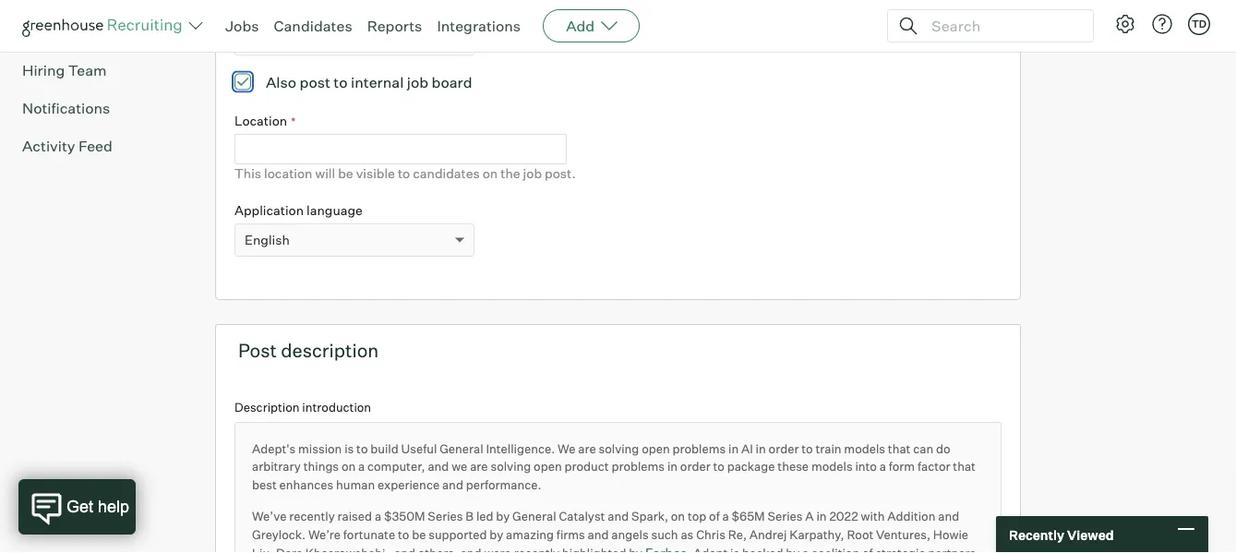 Task type: vqa. For each thing, say whether or not it's contained in the screenshot.
left 1
no



Task type: describe. For each thing, give the bounding box(es) containing it.
post for post to
[[235, 1, 262, 17]]

a up 'fortunate'
[[375, 509, 382, 524]]

reports link
[[367, 17, 423, 35]]

and down $350m
[[394, 546, 416, 553]]

with
[[861, 509, 885, 524]]

and up howie
[[939, 509, 960, 524]]

will
[[315, 166, 335, 182]]

0 vertical spatial job
[[407, 73, 429, 91]]

catalyst
[[559, 509, 605, 524]]

description introduction
[[235, 400, 371, 415]]

0 horizontal spatial order
[[681, 459, 711, 474]]

td button
[[1189, 13, 1211, 35]]

activity feed
[[22, 136, 113, 155]]

1 vertical spatial that
[[954, 459, 976, 474]]

post.
[[545, 166, 576, 182]]

factor
[[918, 459, 951, 474]]

a right of
[[723, 509, 730, 524]]

into
[[856, 459, 878, 474]]

add button
[[543, 9, 640, 42]]

board
[[432, 73, 473, 91]]

internal
[[351, 73, 404, 91]]

viewed
[[1068, 527, 1115, 543]]

language
[[307, 202, 363, 218]]

0 vertical spatial open
[[642, 441, 670, 456]]

0 vertical spatial models
[[845, 441, 886, 456]]

angels
[[612, 527, 649, 542]]

led
[[477, 509, 494, 524]]

jobs
[[225, 17, 259, 35]]

spark,
[[632, 509, 669, 524]]

best
[[252, 477, 277, 492]]

amazing
[[506, 527, 554, 542]]

application
[[235, 202, 304, 218]]

computer,
[[368, 459, 426, 474]]

adept's mission is to build useful general intelligence. we are solving open problems in ai in order to train models that can do arbitrary things on a computer, and we are solving open product problems in order to package these models into a form factor that best enhances human experience and performance.
[[252, 441, 976, 492]]

2022
[[830, 509, 859, 524]]

and down we
[[442, 477, 464, 492]]

post for post description
[[238, 339, 277, 362]]

ventures,
[[877, 527, 931, 542]]

description
[[281, 339, 379, 362]]

to left train
[[802, 441, 813, 456]]

we've recently raised a $350m series b led by general catalyst and spark, on top of a $65m series a in 2022 with addition and greylock. we're fortunate to be supported by amazing firms and angels such as chris re, andrej karpathy, root ventures, howie liu, dara khosrowshahi,  and others, and were recently highlighted by
[[252, 509, 969, 553]]

such
[[652, 527, 679, 542]]

this
[[235, 166, 261, 182]]

to right visible
[[398, 166, 410, 182]]

1 horizontal spatial order
[[769, 441, 799, 456]]

is
[[345, 441, 354, 456]]

introduction
[[302, 400, 371, 415]]

re,
[[729, 527, 747, 542]]

$350m
[[384, 509, 425, 524]]

configure image
[[1115, 13, 1137, 35]]

adept
[[245, 31, 282, 47]]

be inside we've recently raised a $350m series b led by general catalyst and spark, on top of a $65m series a in 2022 with addition and greylock. we're fortunate to be supported by amazing firms and angels such as chris re, andrej karpathy, root ventures, howie liu, dara khosrowshahi,  and others, and were recently highlighted by
[[412, 527, 426, 542]]

andrej
[[750, 527, 787, 542]]

hiring team link
[[22, 59, 163, 81]]

things
[[304, 459, 339, 474]]

description
[[235, 400, 300, 415]]

raised
[[338, 509, 372, 524]]

we've
[[252, 509, 287, 524]]

karpathy,
[[790, 527, 845, 542]]

these
[[778, 459, 809, 474]]

1 horizontal spatial are
[[578, 441, 596, 456]]

mission
[[298, 441, 342, 456]]

can
[[914, 441, 934, 456]]

highlighted
[[563, 546, 627, 553]]

build
[[371, 441, 399, 456]]

general inside we've recently raised a $350m series b led by general catalyst and spark, on top of a $65m series a in 2022 with addition and greylock. we're fortunate to be supported by amazing firms and angels such as chris re, andrej karpathy, root ventures, howie liu, dara khosrowshahi,  and others, and were recently highlighted by
[[513, 509, 557, 524]]

enhances
[[279, 477, 334, 492]]

application language
[[235, 202, 363, 218]]

firms
[[557, 527, 585, 542]]

as
[[681, 527, 694, 542]]

hiring
[[22, 61, 65, 79]]

feed
[[79, 136, 113, 155]]

0 vertical spatial by
[[496, 509, 510, 524]]

also post to internal job board
[[266, 73, 473, 91]]

b
[[466, 509, 474, 524]]

train
[[816, 441, 842, 456]]

a up human
[[358, 459, 365, 474]]

supported
[[429, 527, 487, 542]]

1 horizontal spatial solving
[[599, 441, 640, 456]]

fortunate
[[343, 527, 396, 542]]

greylock.
[[252, 527, 306, 542]]

activity
[[22, 136, 75, 155]]

experience
[[378, 477, 440, 492]]

adept option
[[245, 31, 282, 47]]

post description
[[238, 339, 379, 362]]

root
[[847, 527, 874, 542]]

we
[[452, 459, 468, 474]]

in up spark,
[[668, 459, 678, 474]]



Task type: locate. For each thing, give the bounding box(es) containing it.
that up form
[[889, 441, 911, 456]]

1 horizontal spatial series
[[768, 509, 803, 524]]

on down is
[[342, 459, 356, 474]]

to down $350m
[[398, 527, 410, 542]]

jobs link
[[225, 17, 259, 35]]

location
[[235, 112, 287, 129]]

to inside we've recently raised a $350m series b led by general catalyst and spark, on top of a $65m series a in 2022 with addition and greylock. we're fortunate to be supported by amazing firms and angels such as chris re, andrej karpathy, root ventures, howie liu, dara khosrowshahi,  and others, and were recently highlighted by
[[398, 527, 410, 542]]

ai
[[742, 441, 754, 456]]

liu,
[[252, 546, 274, 553]]

integrations
[[437, 17, 521, 35]]

post up adept on the left top of the page
[[235, 1, 262, 17]]

0 horizontal spatial problems
[[612, 459, 665, 474]]

by
[[496, 509, 510, 524], [490, 527, 504, 542], [629, 546, 643, 553]]

recently up we're
[[289, 509, 335, 524]]

order up top
[[681, 459, 711, 474]]

1 horizontal spatial general
[[513, 509, 557, 524]]

notifications link
[[22, 97, 163, 119]]

open down the we
[[534, 459, 562, 474]]

0 vertical spatial be
[[338, 166, 353, 182]]

1 vertical spatial are
[[470, 459, 488, 474]]

0 horizontal spatial recently
[[289, 509, 335, 524]]

in
[[729, 441, 739, 456], [756, 441, 767, 456], [668, 459, 678, 474], [817, 509, 827, 524]]

useful
[[401, 441, 437, 456]]

candidates link
[[274, 17, 353, 35]]

1 series from the left
[[428, 509, 463, 524]]

problems left the ai
[[673, 441, 726, 456]]

are right we
[[470, 459, 488, 474]]

activity feed link
[[22, 135, 163, 157]]

were
[[484, 546, 512, 553]]

0 horizontal spatial open
[[534, 459, 562, 474]]

1 vertical spatial solving
[[491, 459, 531, 474]]

recently
[[289, 509, 335, 524], [514, 546, 560, 553]]

0 vertical spatial order
[[769, 441, 799, 456]]

candidates
[[274, 17, 353, 35]]

1 vertical spatial be
[[412, 527, 426, 542]]

0 horizontal spatial solving
[[491, 459, 531, 474]]

a right into
[[880, 459, 887, 474]]

the
[[501, 166, 521, 182]]

post
[[235, 1, 262, 17], [238, 339, 277, 362]]

1 vertical spatial order
[[681, 459, 711, 474]]

0 horizontal spatial job
[[407, 73, 429, 91]]

we
[[558, 441, 576, 456]]

solving
[[599, 441, 640, 456], [491, 459, 531, 474]]

$65m
[[732, 509, 765, 524]]

visible
[[356, 166, 395, 182]]

and up highlighted
[[588, 527, 609, 542]]

0 horizontal spatial on
[[342, 459, 356, 474]]

also
[[266, 73, 297, 91]]

1 horizontal spatial that
[[954, 459, 976, 474]]

dara
[[276, 546, 303, 553]]

in right the ai
[[756, 441, 767, 456]]

1 horizontal spatial on
[[483, 166, 498, 182]]

1 vertical spatial on
[[342, 459, 356, 474]]

on left top
[[671, 509, 686, 524]]

general inside adept's mission is to build useful general intelligence. we are solving open problems in ai in order to train models that can do arbitrary things on a computer, and we are solving open product problems in order to package these models into a form factor that best enhances human experience and performance.
[[440, 441, 484, 456]]

post
[[300, 73, 331, 91]]

0 vertical spatial on
[[483, 166, 498, 182]]

add
[[566, 17, 595, 35]]

1 horizontal spatial job
[[523, 166, 542, 182]]

1 horizontal spatial be
[[412, 527, 426, 542]]

arbitrary
[[252, 459, 301, 474]]

be right will
[[338, 166, 353, 182]]

transitions
[[66, 23, 144, 41]]

and up angels on the bottom of page
[[608, 509, 629, 524]]

addition
[[888, 509, 936, 524]]

1 vertical spatial post
[[238, 339, 277, 362]]

others,
[[418, 546, 458, 553]]

td button
[[1185, 9, 1215, 39]]

to left package
[[714, 459, 725, 474]]

this location will be visible to candidates on the job post.
[[235, 166, 576, 182]]

1 vertical spatial general
[[513, 509, 557, 524]]

solving up product
[[599, 441, 640, 456]]

recently
[[1010, 527, 1065, 543]]

greenhouse recruiting image
[[22, 15, 188, 37]]

product
[[565, 459, 609, 474]]

0 vertical spatial recently
[[289, 509, 335, 524]]

package
[[728, 459, 776, 474]]

order up 'these'
[[769, 441, 799, 456]]

models down train
[[812, 459, 853, 474]]

Search text field
[[927, 12, 1077, 39]]

general up amazing
[[513, 509, 557, 524]]

of
[[710, 509, 720, 524]]

0 horizontal spatial general
[[440, 441, 484, 456]]

1 vertical spatial by
[[490, 527, 504, 542]]

1 horizontal spatial problems
[[673, 441, 726, 456]]

post up 'description'
[[238, 339, 277, 362]]

1 horizontal spatial recently
[[514, 546, 560, 553]]

1 vertical spatial models
[[812, 459, 853, 474]]

are up product
[[578, 441, 596, 456]]

by right led on the left bottom of page
[[496, 509, 510, 524]]

a
[[358, 459, 365, 474], [880, 459, 887, 474], [375, 509, 382, 524], [723, 509, 730, 524]]

td
[[1192, 18, 1207, 30]]

and down supported
[[461, 546, 482, 553]]

problems up spark,
[[612, 459, 665, 474]]

job left board
[[407, 73, 429, 91]]

series up supported
[[428, 509, 463, 524]]

0 horizontal spatial that
[[889, 441, 911, 456]]

that
[[889, 441, 911, 456], [954, 459, 976, 474]]

to up adept on the left top of the page
[[265, 1, 277, 17]]

1 vertical spatial recently
[[514, 546, 560, 553]]

intelligence.
[[486, 441, 555, 456]]

0 horizontal spatial be
[[338, 166, 353, 182]]

general up we
[[440, 441, 484, 456]]

and left we
[[428, 459, 449, 474]]

that right factor
[[954, 459, 976, 474]]

reports
[[367, 17, 423, 35]]

0 vertical spatial are
[[578, 441, 596, 456]]

candidates
[[413, 166, 480, 182]]

chris
[[697, 527, 726, 542]]

2 horizontal spatial on
[[671, 509, 686, 524]]

open up spark,
[[642, 441, 670, 456]]

post to
[[235, 1, 277, 17]]

in left the ai
[[729, 441, 739, 456]]

by up were
[[490, 527, 504, 542]]

0 horizontal spatial series
[[428, 509, 463, 524]]

stage transitions
[[22, 23, 144, 41]]

a
[[806, 509, 814, 524]]

0 vertical spatial solving
[[599, 441, 640, 456]]

by down angels on the bottom of page
[[629, 546, 643, 553]]

0 vertical spatial general
[[440, 441, 484, 456]]

0 vertical spatial post
[[235, 1, 262, 17]]

on inside we've recently raised a $350m series b led by general catalyst and spark, on top of a $65m series a in 2022 with addition and greylock. we're fortunate to be supported by amazing firms and angels such as chris re, andrej karpathy, root ventures, howie liu, dara khosrowshahi,  and others, and were recently highlighted by
[[671, 509, 686, 524]]

form
[[889, 459, 916, 474]]

1 horizontal spatial open
[[642, 441, 670, 456]]

howie
[[934, 527, 969, 542]]

problems
[[673, 441, 726, 456], [612, 459, 665, 474]]

stage transitions link
[[22, 21, 163, 43]]

2 series from the left
[[768, 509, 803, 524]]

0 vertical spatial problems
[[673, 441, 726, 456]]

1 vertical spatial open
[[534, 459, 562, 474]]

performance.
[[466, 477, 542, 492]]

1 vertical spatial job
[[523, 166, 542, 182]]

english
[[245, 232, 290, 248]]

are
[[578, 441, 596, 456], [470, 459, 488, 474]]

series left the a
[[768, 509, 803, 524]]

hiring team
[[22, 61, 107, 79]]

in inside we've recently raised a $350m series b led by general catalyst and spark, on top of a $65m series a in 2022 with addition and greylock. we're fortunate to be supported by amazing firms and angels such as chris re, andrej karpathy, root ventures, howie liu, dara khosrowshahi,  and others, and were recently highlighted by
[[817, 509, 827, 524]]

2 vertical spatial by
[[629, 546, 643, 553]]

None text field
[[235, 134, 567, 165]]

recently viewed
[[1010, 527, 1115, 543]]

recently down amazing
[[514, 546, 560, 553]]

2 vertical spatial on
[[671, 509, 686, 524]]

0 vertical spatial that
[[889, 441, 911, 456]]

models up into
[[845, 441, 886, 456]]

english option
[[245, 232, 290, 248]]

on inside adept's mission is to build useful general intelligence. we are solving open problems in ai in order to train models that can do arbitrary things on a computer, and we are solving open product problems in order to package these models into a form factor that best enhances human experience and performance.
[[342, 459, 356, 474]]

be down $350m
[[412, 527, 426, 542]]

to right is
[[357, 441, 368, 456]]

general
[[440, 441, 484, 456], [513, 509, 557, 524]]

0 horizontal spatial are
[[470, 459, 488, 474]]

in right the a
[[817, 509, 827, 524]]

solving up performance.
[[491, 459, 531, 474]]

on left the
[[483, 166, 498, 182]]

job right the
[[523, 166, 542, 182]]

team
[[68, 61, 107, 79]]

to right post
[[334, 73, 348, 91]]

job
[[407, 73, 429, 91], [523, 166, 542, 182]]

1 vertical spatial problems
[[612, 459, 665, 474]]

notifications
[[22, 99, 110, 117]]

top
[[688, 509, 707, 524]]

adept's
[[252, 441, 296, 456]]

models
[[845, 441, 886, 456], [812, 459, 853, 474]]



